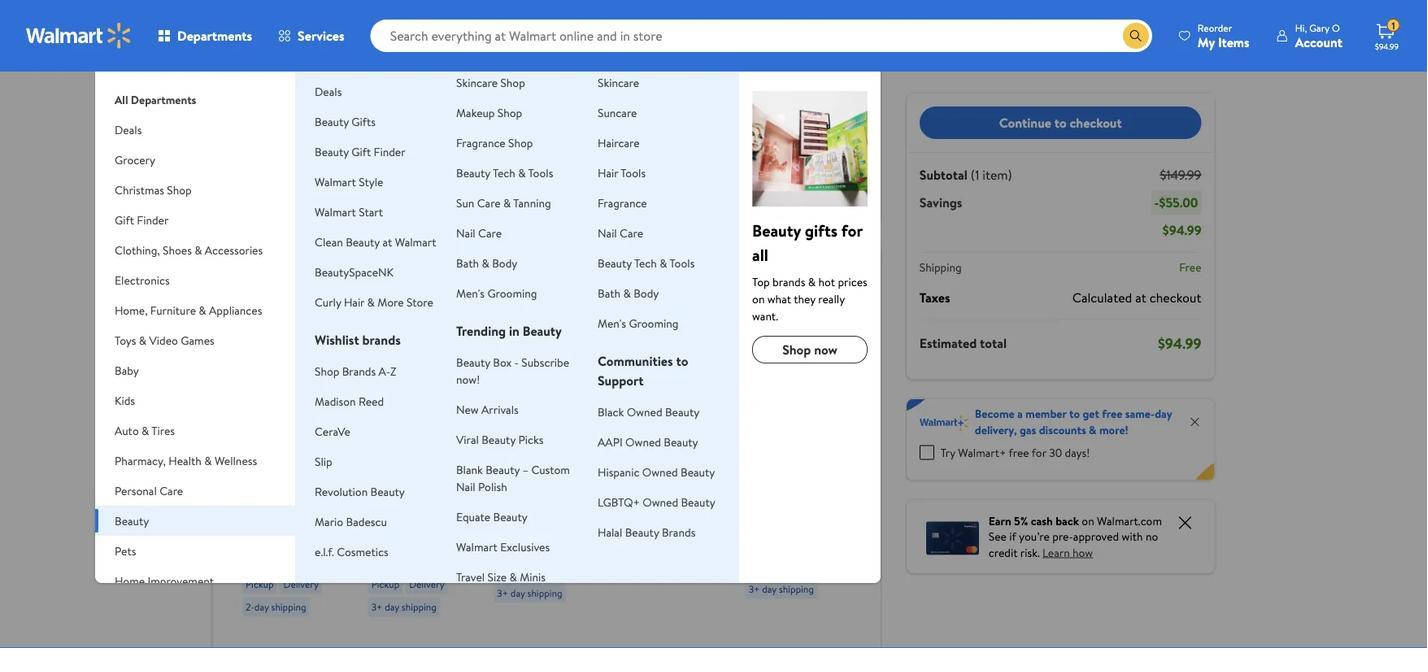 Task type: describe. For each thing, give the bounding box(es) containing it.
checkout for calculated at checkout
[[1150, 288, 1202, 306]]

beauty up 'serve'
[[681, 464, 715, 480]]

no
[[1146, 529, 1159, 545]]

care for trending's nail care link
[[478, 225, 502, 241]]

apple airpods with charging case (2nd generation)
[[242, 491, 322, 562]]

now $99.00
[[242, 452, 318, 472]]

best for $24.98
[[374, 304, 393, 317]]

for left 30 at the right
[[1032, 445, 1047, 461]]

top
[[753, 274, 770, 290]]

beauty down 3-year plan - $11.00 option
[[315, 144, 349, 159]]

become a member to get free same-day delivery, gas discounts & more!
[[975, 406, 1173, 438]]

day inside now $99.00 group
[[254, 600, 269, 614]]

- inside beauty box - subscribe now!
[[515, 354, 519, 370]]

nail inside blank beauty – custom nail polish
[[457, 479, 476, 495]]

& inside 'dropdown button'
[[204, 453, 212, 469]]

now
[[815, 341, 838, 359]]

seller for $24.98
[[396, 304, 418, 317]]

custom
[[532, 462, 570, 478]]

& inside dropdown button
[[139, 332, 147, 348]]

curly hair & more store link
[[315, 294, 434, 310]]

close walmart plus section image
[[1189, 415, 1202, 428]]

seller for $14.00
[[521, 304, 544, 317]]

2- for day
[[245, 600, 254, 614]]

2-Year plan - $8.00 checkbox
[[339, 145, 354, 160]]

-$55.00
[[1155, 194, 1199, 212]]

try
[[941, 445, 956, 461]]

grocery
[[115, 152, 155, 168]]

add to cart image
[[377, 405, 397, 424]]

seller inside now $86.88 group
[[773, 304, 796, 317]]

delivery for $14.00
[[535, 563, 570, 577]]

toys
[[115, 332, 136, 348]]

a inside the view details (only one option can be selected at a time.)
[[490, 97, 495, 111]]

pickup for justice
[[497, 563, 525, 577]]

gifts
[[805, 219, 838, 242]]

0 horizontal spatial free
[[1009, 445, 1030, 461]]

z
[[391, 363, 397, 379]]

toys & video games button
[[95, 325, 295, 356]]

day inside now $86.88 group
[[762, 582, 777, 596]]

beauty up 'crossbody,'
[[494, 509, 528, 525]]

days!
[[1065, 445, 1091, 461]]

0 horizontal spatial beauty tech & tools link
[[457, 165, 554, 181]]

nail care link for trending
[[457, 225, 502, 241]]

lgbtq+ owned beauty link
[[598, 494, 716, 510]]

0 vertical spatial $94.99
[[1376, 41, 1400, 52]]

beauty inside 'dropdown button'
[[115, 513, 149, 529]]

0 vertical spatial body
[[492, 255, 518, 271]]

pets
[[115, 543, 136, 559]]

5%
[[1015, 513, 1029, 529]]

makeup shop link
[[457, 105, 523, 120]]

0 vertical spatial men's grooming
[[457, 285, 537, 301]]

beauty up sun
[[457, 165, 491, 181]]

2 vertical spatial $94.99
[[1159, 333, 1202, 354]]

0 vertical spatial men's
[[457, 285, 485, 301]]

taxes
[[920, 288, 951, 306]]

1 vertical spatial at
[[383, 234, 392, 250]]

free 30-day returns
[[340, 12, 437, 28]]

mario badescu
[[315, 514, 387, 530]]

protection
[[406, 58, 458, 74]]

add to cart image for $187.00
[[629, 405, 648, 424]]

now for now $86.88 $99.00 apple airtag - 4 pack
[[745, 452, 775, 472]]

day inside "$14.00" group
[[510, 586, 525, 600]]

store
[[407, 294, 434, 310]]

auto
[[115, 423, 139, 439]]

my
[[1198, 33, 1216, 51]]

reusable
[[395, 491, 445, 509]]

2 horizontal spatial at
[[1136, 288, 1147, 306]]

back
[[1056, 513, 1080, 529]]

owned for hispanic
[[643, 464, 678, 480]]

0 horizontal spatial 1
[[811, 190, 815, 206]]

electronics button
[[95, 265, 295, 295]]

tech for the right the beauty tech & tools link
[[635, 255, 657, 271]]

1 horizontal spatial beauty tech & tools link
[[598, 255, 695, 271]]

aapi owned beauty link
[[598, 434, 699, 450]]

owned for lgbtq+
[[643, 494, 679, 510]]

flash
[[395, 526, 424, 544]]

1 vertical spatial on
[[1082, 513, 1095, 529]]

for inside button
[[698, 190, 712, 206]]

walmart up details
[[361, 58, 403, 74]]

charging
[[269, 509, 321, 526]]

clothing,
[[115, 242, 160, 258]]

1195
[[672, 537, 689, 550]]

deals for deals 'link'
[[315, 83, 342, 99]]

support
[[598, 372, 644, 390]]

onn.
[[368, 491, 392, 509]]

increase quantity sony wh-ch720n-noise canceling wireless bluetooth headphones- black, current quantity 1 image
[[841, 192, 854, 205]]

reorder my items
[[1198, 21, 1250, 51]]

dark
[[660, 584, 687, 602]]

haircare link
[[598, 135, 640, 151]]

0 horizontal spatial brands
[[342, 363, 376, 379]]

wellness
[[215, 453, 257, 469]]

1 vertical spatial bath & body
[[598, 285, 659, 301]]

3+ inside now $86.88 group
[[749, 582, 760, 596]]

0 vertical spatial finder
[[374, 144, 406, 159]]

details
[[365, 77, 397, 93]]

option
[[382, 97, 410, 111]]

and
[[658, 548, 678, 566]]

view details button
[[338, 77, 397, 93]]

best seller for $24.98
[[374, 304, 418, 317]]

brands inside beauty gifts for all top brands & hot prices on what they really want.
[[773, 274, 806, 290]]

1 vertical spatial hair
[[344, 294, 365, 310]]

pink
[[559, 530, 583, 548]]

1 vertical spatial brands
[[662, 524, 696, 540]]

$14.00 justice girls micro mini dome crossbody, pink tie dye
[[494, 452, 583, 566]]

apple inside "now $86.88 $99.00 apple airtag - 4 pack"
[[745, 491, 778, 509]]

new arrivals
[[457, 402, 519, 417]]

& inside beauty gifts for all top brands & hot prices on what they really want.
[[809, 274, 816, 290]]

shipping for now $99.00
[[271, 600, 306, 614]]

fragrance for fragrance link
[[598, 195, 647, 211]]

beauty inside beauty gifts for all top brands & hot prices on what they really want.
[[753, 219, 801, 242]]

decrease quantity sony wh-ch720n-noise canceling wireless bluetooth headphones- black, current quantity 1 image
[[771, 192, 784, 205]]

1 horizontal spatial add
[[338, 58, 358, 74]]

year for 3-
[[373, 118, 394, 134]]

more!
[[1100, 422, 1129, 438]]

3+ for $24.98
[[371, 600, 382, 614]]

beauty down fragrance link
[[598, 255, 632, 271]]

fragrance shop link
[[457, 135, 533, 151]]

$14.00
[[494, 452, 536, 472]]

best seller for $14.00
[[500, 304, 544, 317]]

all
[[115, 92, 128, 107]]

3+ for $14.00
[[497, 586, 508, 600]]

(2nd
[[273, 526, 298, 544]]

haircare
[[598, 135, 640, 151]]

$24.98 onn. reusable 35mm camera with flash
[[368, 472, 451, 544]]

prices
[[838, 274, 868, 290]]

pharmacy, health & wellness
[[115, 453, 257, 469]]

in
[[509, 322, 520, 340]]

beauty up hispanic owned beauty 'link'
[[664, 434, 699, 450]]

1 vertical spatial $94.99
[[1163, 221, 1202, 239]]

apple inside apple airpods with charging case (2nd generation)
[[242, 491, 275, 509]]

29550
[[294, 551, 321, 565]]

shop for christmas shop
[[167, 182, 192, 198]]

beauty down (only at the top
[[315, 114, 349, 129]]

0 vertical spatial bath
[[457, 255, 479, 271]]

camera
[[407, 509, 451, 526]]

estimated total
[[920, 334, 1007, 352]]

walmart exclusives link
[[457, 539, 550, 555]]

walmart plus image
[[920, 415, 969, 432]]

1 vertical spatial body
[[634, 285, 659, 301]]

continue to checkout
[[1000, 114, 1123, 132]]

best inside now $86.88 group
[[752, 304, 771, 317]]

0 horizontal spatial men's grooming link
[[457, 285, 537, 301]]

tools for the right the beauty tech & tools link
[[670, 255, 695, 271]]

really
[[819, 291, 845, 307]]

deals for deals dropdown button
[[115, 122, 142, 138]]

3+ day shipping inside now $86.88 group
[[749, 582, 814, 596]]

walmart up store
[[395, 234, 437, 250]]

free for free
[[1180, 260, 1202, 275]]

- inside "now $86.88 $99.00 apple airtag - 4 pack"
[[819, 491, 824, 509]]

shop for fragrance shop
[[509, 135, 533, 151]]

0 vertical spatial bath & body
[[457, 255, 518, 271]]

items
[[1219, 33, 1250, 51]]

beauty gifts for all top brands & hot prices on what they really want.
[[753, 219, 868, 324]]

& inside become a member to get free same-day delivery, gas discounts & more!
[[1090, 422, 1097, 438]]

finder inside dropdown button
[[137, 212, 169, 228]]

gift for gift ideas for less
[[232, 264, 258, 284]]

1 horizontal spatial men's
[[598, 315, 627, 331]]

nail care for trending
[[457, 225, 502, 241]]

approved
[[1074, 529, 1120, 545]]

communities to support
[[598, 352, 689, 390]]

1 horizontal spatial bath
[[598, 285, 621, 301]]

best for $14.00
[[500, 304, 519, 317]]

1 horizontal spatial men's grooming link
[[598, 315, 679, 331]]

sun
[[457, 195, 475, 211]]

Try Walmart+ free for 30 days! checkbox
[[920, 445, 935, 460]]

1 horizontal spatial k-
[[692, 494, 704, 512]]

with for onn.
[[368, 526, 392, 544]]

charcoal
[[620, 602, 670, 620]]

at inside the view details (only one option can be selected at a time.)
[[480, 97, 488, 111]]

try walmart+ free for 30 days!
[[941, 445, 1091, 461]]

$14.00 group
[[494, 294, 590, 609]]

beauty gifts
[[315, 114, 376, 129]]

now $86.88 group
[[745, 294, 842, 605]]

single
[[620, 494, 654, 512]]

best seller for now $99.00
[[249, 304, 292, 317]]

$187.00 group
[[620, 294, 716, 620]]

beauty up coffee
[[681, 494, 716, 510]]

departments inside dropdown button
[[177, 27, 252, 45]]

0 vertical spatial bath & body link
[[457, 255, 518, 271]]

on inside beauty gifts for all top brands & hot prices on what they really want.
[[753, 291, 765, 307]]

add to cart image for $14.00
[[503, 405, 523, 424]]

remove
[[600, 190, 640, 206]]

skincare for the skincare link
[[598, 74, 640, 90]]

0 vertical spatial beauty tech & tools
[[457, 165, 554, 181]]

baby
[[115, 362, 139, 378]]

tech for left the beauty tech & tools link
[[493, 165, 516, 181]]

beauty up aapi owned beauty
[[666, 404, 700, 420]]

departments button
[[145, 16, 265, 55]]

best for now $99.00
[[249, 304, 267, 317]]

$187.00
[[620, 452, 667, 472]]

search icon image
[[1130, 29, 1143, 42]]

nail care for communities
[[598, 225, 644, 241]]

home, furniture & appliances button
[[95, 295, 295, 325]]

add button for $187.00
[[622, 402, 682, 428]]

beauty up maker
[[625, 524, 660, 540]]

plan
[[461, 58, 482, 74]]

continue to checkout button
[[920, 107, 1202, 139]]

walmart style link
[[315, 174, 384, 190]]

box
[[493, 354, 512, 370]]

now!
[[457, 371, 480, 387]]

view
[[338, 77, 362, 93]]

deals link
[[315, 83, 342, 99]]

fragrance for fragrance shop
[[457, 135, 506, 151]]



Task type: locate. For each thing, give the bounding box(es) containing it.
3+ day shipping inside onn. reusable 35mm camera with flash 'group'
[[371, 600, 436, 614]]

shop up fragrance shop link
[[498, 105, 523, 120]]

0 vertical spatial maker,
[[620, 530, 657, 548]]

add to cart image inside "$187.00" group
[[629, 405, 648, 424]]

cafe
[[671, 476, 698, 494]]

to for continue
[[1055, 114, 1067, 132]]

with inside apple airpods with charging case (2nd generation)
[[242, 509, 266, 526]]

0 horizontal spatial apple
[[242, 491, 275, 509]]

delivery inside onn. reusable 35mm camera with flash 'group'
[[409, 577, 444, 591]]

black owned beauty link
[[598, 404, 700, 420]]

nail down blank
[[457, 479, 476, 495]]

1 horizontal spatial on
[[1082, 513, 1095, 529]]

shipping for $24.98
[[401, 600, 436, 614]]

add inside "$187.00" group
[[648, 406, 669, 422]]

banner containing become a member to get free same-day delivery, gas discounts & more!
[[907, 399, 1215, 480]]

beauty inside blank beauty – custom nail polish
[[486, 462, 520, 478]]

free inside become a member to get free same-day delivery, gas discounts & more!
[[1103, 406, 1123, 422]]

0 horizontal spatial tools
[[528, 165, 554, 181]]

1 vertical spatial gift
[[115, 212, 134, 228]]

new
[[457, 402, 479, 417]]

brands up and
[[662, 524, 696, 540]]

0 horizontal spatial 3+ day shipping
[[371, 600, 436, 614]]

walmart image
[[26, 23, 132, 49]]

2 best seller from the left
[[374, 304, 418, 317]]

gift for gift finder
[[115, 212, 134, 228]]

allstate
[[500, 58, 538, 74]]

with for if
[[1123, 529, 1144, 545]]

add button for now $99.00
[[245, 402, 304, 428]]

2 nail care from the left
[[598, 225, 644, 241]]

2 skincare from the left
[[598, 74, 640, 90]]

add button up aapi owned beauty
[[622, 402, 682, 428]]

1 skincare from the left
[[457, 74, 498, 90]]

3+ down travel size & minis
[[497, 586, 508, 600]]

1 vertical spatial plan
[[396, 144, 417, 160]]

1 horizontal spatial now
[[745, 452, 775, 472]]

1 add to cart image from the left
[[503, 405, 523, 424]]

shop inside dropdown button
[[167, 182, 192, 198]]

1 right o
[[1393, 18, 1396, 32]]

view details (only one option can be selected at a time.)
[[338, 77, 522, 111]]

arrivals
[[482, 402, 519, 417]]

year for 2-
[[373, 144, 394, 160]]

nail for trending
[[457, 225, 476, 241]]

4 seller from the left
[[773, 304, 796, 317]]

pickup for $86.88
[[749, 559, 777, 573]]

day down the generation)
[[254, 600, 269, 614]]

1 seller from the left
[[270, 304, 292, 317]]

care inside dropdown button
[[160, 483, 183, 499]]

shop up madison
[[315, 363, 340, 379]]

justice
[[494, 476, 533, 494]]

1 vertical spatial fragrance
[[598, 195, 647, 211]]

0 horizontal spatial brands
[[362, 331, 401, 349]]

auto & tires
[[115, 423, 175, 439]]

1 best from the left
[[249, 304, 267, 317]]

nail care down sun
[[457, 225, 502, 241]]

add button inside "$187.00" group
[[622, 402, 682, 428]]

best seller inside onn. reusable 35mm camera with flash 'group'
[[374, 304, 418, 317]]

checkout for continue to checkout
[[1070, 114, 1123, 132]]

best down top
[[752, 304, 771, 317]]

2 now from the left
[[745, 452, 775, 472]]

fragrance shop
[[457, 135, 533, 151]]

best seller inside now $99.00 group
[[249, 304, 292, 317]]

skincare
[[457, 74, 498, 90], [598, 74, 640, 90]]

2 apple from the left
[[745, 491, 778, 509]]

shipping inside now $99.00 group
[[271, 600, 306, 614]]

brands
[[773, 274, 806, 290], [362, 331, 401, 349]]

cerave link
[[315, 424, 351, 439]]

cappuccino
[[620, 566, 686, 584]]

if
[[1010, 529, 1017, 545]]

beauty down personal
[[115, 513, 149, 529]]

best left store
[[374, 304, 393, 317]]

1 vertical spatial checkout
[[1150, 288, 1202, 306]]

to for communities
[[676, 352, 689, 370]]

calculated at checkout
[[1073, 288, 1202, 306]]

to left 'get'
[[1070, 406, 1081, 422]]

3 seller from the left
[[521, 304, 544, 317]]

Search search field
[[371, 20, 1153, 52]]

with inside see if you're pre-approved with no credit risk.
[[1123, 529, 1144, 545]]

1 vertical spatial departments
[[131, 92, 196, 107]]

add to cart image up viral beauty picks
[[503, 405, 523, 424]]

walmart up clean at the left of page
[[315, 204, 356, 220]]

brands up a-
[[362, 331, 401, 349]]

0 vertical spatial 2-
[[363, 144, 373, 160]]

to inside communities to support
[[676, 352, 689, 370]]

$86.88
[[778, 452, 822, 472]]

delivery inside "$14.00" group
[[535, 563, 570, 577]]

$187.00 keurig k-cafe single serve k- cup coffee maker, latte maker and cappuccino maker, dark charcoal
[[620, 452, 704, 620]]

1 horizontal spatial delivery
[[409, 577, 444, 591]]

keurig
[[620, 476, 656, 494]]

$99.00 inside group
[[275, 452, 318, 472]]

shop for skincare shop
[[501, 74, 526, 90]]

beauty up the polish
[[486, 462, 520, 478]]

bath & body link up 'communities'
[[598, 285, 659, 301]]

men's grooming link up 'communities'
[[598, 315, 679, 331]]

0 horizontal spatial add to cart image
[[503, 405, 523, 424]]

skincare link
[[598, 74, 640, 90]]

best inside "$14.00" group
[[500, 304, 519, 317]]

nail down sun
[[457, 225, 476, 241]]

to inside become a member to get free same-day delivery, gas discounts & more!
[[1070, 406, 1081, 422]]

2 horizontal spatial gift
[[352, 144, 371, 159]]

nail care link
[[457, 225, 502, 241], [598, 225, 644, 241]]

nail care link for communities
[[598, 225, 644, 241]]

1 vertical spatial maker,
[[620, 584, 657, 602]]

1 vertical spatial bath
[[598, 285, 621, 301]]

account
[[1296, 33, 1343, 51]]

delivery left "travel"
[[409, 577, 444, 591]]

2 seller from the left
[[396, 304, 418, 317]]

1 add button from the left
[[245, 402, 304, 428]]

1 horizontal spatial skincare
[[598, 74, 640, 90]]

finder
[[374, 144, 406, 159], [137, 212, 169, 228]]

care for personal care dropdown button
[[160, 483, 183, 499]]

pharmacy, health & wellness button
[[95, 446, 295, 476]]

add up "now $99.00"
[[271, 406, 291, 422]]

owned for aapi
[[626, 434, 662, 450]]

0 vertical spatial $55.00
[[832, 7, 862, 21]]

nail down fragrance link
[[598, 225, 617, 241]]

hi, gary o account
[[1296, 21, 1343, 51]]

best seller down ideas
[[249, 304, 292, 317]]

0 vertical spatial a
[[490, 97, 495, 111]]

home improvement
[[115, 573, 214, 589]]

0 horizontal spatial men's
[[457, 285, 485, 301]]

pickup inside now $86.88 group
[[749, 559, 777, 573]]

1 horizontal spatial free
[[1103, 406, 1123, 422]]

2 add button from the left
[[622, 402, 682, 428]]

plan down option
[[397, 118, 417, 134]]

1 horizontal spatial beauty tech & tools
[[598, 255, 695, 271]]

see if you're pre-approved with no credit risk.
[[989, 529, 1159, 561]]

care for nail care link associated with communities
[[620, 225, 644, 241]]

for left less
[[297, 264, 316, 284]]

0 vertical spatial fragrance
[[457, 135, 506, 151]]

men's grooming up trending in beauty
[[457, 285, 537, 301]]

on right back
[[1082, 513, 1095, 529]]

best seller up in
[[500, 304, 544, 317]]

0 vertical spatial beauty tech & tools link
[[457, 165, 554, 181]]

mini
[[530, 494, 554, 512]]

beauty up now!
[[457, 354, 491, 370]]

a inside become a member to get free same-day delivery, gas discounts & more!
[[1018, 406, 1023, 422]]

gift up clothing,
[[115, 212, 134, 228]]

christmas shop button
[[95, 175, 295, 205]]

0 horizontal spatial finder
[[137, 212, 169, 228]]

pickup inside onn. reusable 35mm camera with flash 'group'
[[371, 577, 399, 591]]

$24.98
[[368, 472, 401, 488]]

2- inside now $99.00 group
[[245, 600, 254, 614]]

3+ day shipping for $14.00
[[497, 586, 562, 600]]

later
[[715, 190, 738, 206]]

best inside now $99.00 group
[[249, 304, 267, 317]]

1 best seller from the left
[[249, 304, 292, 317]]

best seller down top
[[752, 304, 796, 317]]

next slide for horizontalscrollerrecommendations list image
[[809, 356, 849, 395]]

deals inside dropdown button
[[115, 122, 142, 138]]

0 vertical spatial brands
[[342, 363, 376, 379]]

a right become
[[1018, 406, 1023, 422]]

3+ day shipping inside "$14.00" group
[[497, 586, 562, 600]]

best inside onn. reusable 35mm camera with flash 'group'
[[374, 304, 393, 317]]

delivery down 29550
[[283, 577, 319, 591]]

tools for left the beauty tech & tools link
[[528, 165, 554, 181]]

0 horizontal spatial on
[[753, 291, 765, 307]]

walmart start
[[315, 204, 383, 220]]

1 nail care from the left
[[457, 225, 502, 241]]

2 vertical spatial at
[[1136, 288, 1147, 306]]

nail care down fragrance link
[[598, 225, 644, 241]]

for right gifts
[[842, 219, 863, 242]]

to inside button
[[1055, 114, 1067, 132]]

2 nail care link from the left
[[598, 225, 644, 241]]

dismiss capital one banner image
[[1176, 513, 1196, 533]]

1 horizontal spatial tech
[[635, 255, 657, 271]]

capital one credit card image
[[927, 519, 979, 555]]

0 horizontal spatial men's grooming
[[457, 285, 537, 301]]

3+ inside "$14.00" group
[[497, 586, 508, 600]]

gift finder button
[[95, 205, 295, 235]]

clean beauty at walmart link
[[315, 234, 437, 250]]

&
[[519, 165, 526, 181], [504, 195, 511, 211], [195, 242, 202, 258], [482, 255, 490, 271], [660, 255, 668, 271], [809, 274, 816, 290], [624, 285, 631, 301], [367, 294, 375, 310], [199, 302, 206, 318], [139, 332, 147, 348], [1090, 422, 1097, 438], [142, 423, 149, 439], [204, 453, 212, 469], [510, 569, 517, 585]]

beauty up the 35mm
[[371, 484, 405, 500]]

1 horizontal spatial deals
[[315, 83, 342, 99]]

pickup for onn.
[[371, 577, 399, 591]]

grooming for the right men's grooming link
[[629, 315, 679, 331]]

0 horizontal spatial 3+
[[371, 600, 382, 614]]

1 horizontal spatial men's grooming
[[598, 315, 679, 331]]

to right continue
[[1055, 114, 1067, 132]]

checkout right continue
[[1070, 114, 1123, 132]]

day down pack
[[762, 582, 777, 596]]

body down the sun care & tanning on the left top of the page
[[492, 255, 518, 271]]

day inside onn. reusable 35mm camera with flash 'group'
[[385, 600, 399, 614]]

shop down grocery dropdown button on the left of page
[[167, 182, 192, 198]]

0 horizontal spatial body
[[492, 255, 518, 271]]

owned
[[627, 404, 663, 420], [626, 434, 662, 450], [643, 464, 678, 480], [643, 494, 679, 510]]

beauty right in
[[523, 322, 562, 340]]

1 nail care link from the left
[[457, 225, 502, 241]]

best seller up wishlist brands
[[374, 304, 418, 317]]

fragrance down makeup
[[457, 135, 506, 151]]

now inside "now $86.88 $99.00 apple airtag - 4 pack"
[[745, 452, 775, 472]]

body up 'communities'
[[634, 285, 659, 301]]

1 horizontal spatial a
[[1018, 406, 1023, 422]]

video
[[149, 332, 178, 348]]

2- for year
[[363, 144, 373, 160]]

shop left now
[[783, 341, 811, 359]]

1 vertical spatial to
[[676, 352, 689, 370]]

1 apple from the left
[[242, 491, 275, 509]]

checkout inside continue to checkout button
[[1070, 114, 1123, 132]]

shipping for $14.00
[[527, 586, 562, 600]]

$94.99
[[1376, 41, 1400, 52], [1163, 221, 1202, 239], [1159, 333, 1202, 354]]

1 horizontal spatial apple
[[745, 491, 778, 509]]

fragrance link
[[598, 195, 647, 211]]

beauty up $14.00
[[482, 432, 516, 448]]

0 horizontal spatial delivery
[[283, 577, 319, 591]]

best seller inside now $86.88 group
[[752, 304, 796, 317]]

tanning
[[514, 195, 551, 211]]

fragrance down hair tools
[[598, 195, 647, 211]]

1 vertical spatial men's grooming
[[598, 315, 679, 331]]

picks
[[519, 432, 544, 448]]

0 vertical spatial hair
[[598, 165, 619, 181]]

blank
[[457, 462, 483, 478]]

bath & body link down sun care & tanning link
[[457, 255, 518, 271]]

1 vertical spatial bath & body link
[[598, 285, 659, 301]]

1 horizontal spatial 1
[[1393, 18, 1396, 32]]

best seller inside "$14.00" group
[[500, 304, 544, 317]]

grooming up 'communities'
[[629, 315, 679, 331]]

add button up "now $99.00"
[[245, 402, 304, 428]]

travel
[[457, 569, 485, 585]]

2 vertical spatial to
[[1070, 406, 1081, 422]]

delivery for $24.98
[[409, 577, 444, 591]]

girls
[[536, 476, 562, 494]]

$94.99 down calculated at checkout
[[1159, 333, 1202, 354]]

0 horizontal spatial bath & body link
[[457, 255, 518, 271]]

0 horizontal spatial fragrance
[[457, 135, 506, 151]]

3-Year plan - $11.00 checkbox
[[339, 119, 354, 134]]

revolution beauty
[[315, 484, 405, 500]]

care down health
[[160, 483, 183, 499]]

1 horizontal spatial tools
[[621, 165, 646, 181]]

beauty inside beauty box - subscribe now!
[[457, 354, 491, 370]]

nail care link down fragrance link
[[598, 225, 644, 241]]

3+ down pack
[[749, 582, 760, 596]]

sony wh-ch720n-noise canceling wireless bluetooth headphones- black, with add-on services, 1 in cart image
[[232, 0, 310, 46]]

plan for $11.00
[[397, 118, 417, 134]]

viral beauty picks link
[[457, 432, 544, 448]]

tools up remove on the left of page
[[621, 165, 646, 181]]

pickup inside now $99.00 group
[[245, 577, 273, 591]]

2 year from the top
[[373, 144, 394, 160]]

1 year from the top
[[373, 118, 394, 134]]

beauty image
[[753, 91, 868, 207]]

3 best from the left
[[500, 304, 519, 317]]

walmart for walmart exclusives
[[457, 539, 498, 555]]

1 horizontal spatial brands
[[662, 524, 696, 540]]

day inside become a member to get free same-day delivery, gas discounts & more!
[[1156, 406, 1173, 422]]

minis
[[520, 569, 546, 585]]

add up view
[[338, 58, 358, 74]]

$99.00 inside "now $86.88 $99.00 apple airtag - 4 pack"
[[745, 472, 779, 488]]

4 best seller from the left
[[752, 304, 796, 317]]

beauty tech & tools
[[457, 165, 554, 181], [598, 255, 695, 271]]

bath up 'communities'
[[598, 285, 621, 301]]

skincare for skincare shop
[[457, 74, 498, 90]]

home, furniture & appliances
[[115, 302, 262, 318]]

banner
[[907, 399, 1215, 480]]

walmart for walmart style
[[315, 174, 356, 190]]

2 horizontal spatial 3+ day shipping
[[749, 582, 814, 596]]

shop for makeup shop
[[498, 105, 523, 120]]

1 horizontal spatial add to cart image
[[629, 405, 648, 424]]

0 vertical spatial men's grooming link
[[457, 285, 537, 301]]

1 vertical spatial men's
[[598, 315, 627, 331]]

1 horizontal spatial hair
[[598, 165, 619, 181]]

seller inside "$14.00" group
[[521, 304, 544, 317]]

1 horizontal spatial add button
[[622, 402, 682, 428]]

departments up the all departments link
[[177, 27, 252, 45]]

3+ day shipping down the minis
[[497, 586, 562, 600]]

1 horizontal spatial bath & body link
[[598, 285, 659, 301]]

2 best from the left
[[374, 304, 393, 317]]

learn
[[1043, 545, 1071, 561]]

0 horizontal spatial with
[[242, 509, 266, 526]]

gift ideas for less
[[232, 264, 343, 284]]

0 vertical spatial at
[[480, 97, 488, 111]]

size
[[488, 569, 507, 585]]

1 vertical spatial a
[[1018, 406, 1023, 422]]

3+ day shipping for $24.98
[[371, 600, 436, 614]]

0 vertical spatial grooming
[[488, 285, 537, 301]]

more
[[378, 294, 404, 310]]

1 horizontal spatial $55.00
[[1160, 194, 1199, 212]]

0 horizontal spatial to
[[676, 352, 689, 370]]

1 plan from the top
[[397, 118, 417, 134]]

nail for communities
[[598, 225, 617, 241]]

beauty gifts link
[[315, 114, 376, 129]]

owned for black
[[627, 404, 663, 420]]

what
[[768, 291, 792, 307]]

delivery inside now $99.00 group
[[283, 577, 319, 591]]

$55.00 down $149.99
[[1160, 194, 1199, 212]]

checkout right calculated
[[1150, 288, 1202, 306]]

one
[[364, 97, 380, 111]]

bath & body link
[[457, 255, 518, 271], [598, 285, 659, 301]]

1 horizontal spatial 2-
[[363, 144, 373, 160]]

dye
[[513, 548, 536, 566]]

halal beauty brands link
[[598, 524, 696, 540]]

communities
[[598, 352, 673, 370]]

beauty tech & tools link down fragrance link
[[598, 255, 695, 271]]

at down skincare shop
[[480, 97, 488, 111]]

beauty down start
[[346, 234, 380, 250]]

gift inside dropdown button
[[115, 212, 134, 228]]

2 horizontal spatial add
[[648, 406, 669, 422]]

free for free 30-day returns
[[340, 12, 362, 28]]

0 vertical spatial 1
[[1393, 18, 1396, 32]]

tools up the tanning
[[528, 165, 554, 181]]

day left returns
[[382, 12, 399, 28]]

1 up gifts
[[811, 190, 815, 206]]

shop now link
[[753, 336, 868, 364]]

1 vertical spatial finder
[[137, 212, 169, 228]]

1 horizontal spatial bath & body
[[598, 285, 659, 301]]

1 horizontal spatial gift
[[232, 264, 258, 284]]

0 horizontal spatial at
[[383, 234, 392, 250]]

with left (2nd
[[242, 509, 266, 526]]

pickup inside "$14.00" group
[[497, 563, 525, 577]]

shop down allstate
[[501, 74, 526, 90]]

0 horizontal spatial tech
[[493, 165, 516, 181]]

& inside "dropdown button"
[[142, 423, 149, 439]]

4 best from the left
[[752, 304, 771, 317]]

tech down fragrance link
[[635, 255, 657, 271]]

want.
[[753, 308, 779, 324]]

3 best seller from the left
[[500, 304, 544, 317]]

0 horizontal spatial k-
[[659, 476, 671, 494]]

0 horizontal spatial $99.00
[[275, 452, 318, 472]]

tools down "save"
[[670, 255, 695, 271]]

shipping inside now $86.88 group
[[779, 582, 814, 596]]

free left 30-
[[340, 12, 362, 28]]

shipping inside onn. reusable 35mm camera with flash 'group'
[[401, 600, 436, 614]]

1 vertical spatial beauty tech & tools link
[[598, 255, 695, 271]]

onn. reusable 35mm camera with flash group
[[368, 294, 464, 623]]

30-
[[365, 12, 382, 28]]

year down one
[[373, 118, 394, 134]]

add to cart image
[[503, 405, 523, 424], [629, 405, 648, 424]]

shop down time.)
[[509, 135, 533, 151]]

2 horizontal spatial 3+
[[749, 582, 760, 596]]

bath down sun
[[457, 255, 479, 271]]

beauty gift finder link
[[315, 144, 406, 159]]

brands left a-
[[342, 363, 376, 379]]

1 horizontal spatial at
[[480, 97, 488, 111]]

selected
[[442, 97, 477, 111]]

maker,
[[620, 530, 657, 548], [620, 584, 657, 602]]

baby button
[[95, 356, 295, 386]]

1 horizontal spatial checkout
[[1150, 288, 1202, 306]]

save for later
[[672, 190, 738, 206]]

walmart for walmart start
[[315, 204, 356, 220]]

at down start
[[383, 234, 392, 250]]

0 horizontal spatial a
[[490, 97, 495, 111]]

beauty gift finder
[[315, 144, 406, 159]]

Walmart Site-Wide search field
[[371, 20, 1153, 52]]

2 maker, from the top
[[620, 584, 657, 602]]

for right "save"
[[698, 190, 712, 206]]

free right 'get'
[[1103, 406, 1123, 422]]

1 maker, from the top
[[620, 530, 657, 548]]

1 vertical spatial 2-
[[245, 600, 254, 614]]

item)
[[983, 166, 1013, 184]]

care for sun care & tanning link
[[477, 195, 501, 211]]

day left close walmart plus section image
[[1156, 406, 1173, 422]]

plan down 3-year plan - $11.00
[[396, 144, 417, 160]]

walmart style
[[315, 174, 384, 190]]

shipping inside "$14.00" group
[[527, 586, 562, 600]]

1 now from the left
[[242, 452, 271, 472]]

1 horizontal spatial nail care
[[598, 225, 644, 241]]

gift down '3-'
[[352, 144, 371, 159]]

0 vertical spatial deals
[[315, 83, 342, 99]]

badescu
[[346, 514, 387, 530]]

1 vertical spatial deals
[[115, 122, 142, 138]]

with
[[242, 509, 266, 526], [368, 526, 392, 544], [1123, 529, 1144, 545]]

seller inside onn. reusable 35mm camera with flash 'group'
[[396, 304, 418, 317]]

add button inside now $99.00 group
[[245, 402, 304, 428]]

seller for now $99.00
[[270, 304, 292, 317]]

seller inside now $99.00 group
[[270, 304, 292, 317]]

grooming for leftmost men's grooming link
[[488, 285, 537, 301]]

shoes
[[163, 242, 192, 258]]

they
[[794, 291, 816, 307]]

skincare up suncare
[[598, 74, 640, 90]]

savings
[[920, 194, 963, 212]]

add walmart protection plan by allstate
[[338, 58, 538, 74]]

a
[[490, 97, 495, 111], [1018, 406, 1023, 422]]

now $99.00 group
[[242, 294, 339, 623]]

lgbtq+
[[598, 494, 640, 510]]

for inside beauty gifts for all top brands & hot prices on what they really want.
[[842, 219, 863, 242]]

checkout
[[1070, 114, 1123, 132], [1150, 288, 1202, 306]]

0 horizontal spatial skincare
[[457, 74, 498, 90]]

1 vertical spatial tech
[[635, 255, 657, 271]]

with inside $24.98 onn. reusable 35mm camera with flash
[[368, 526, 392, 544]]

walmart down 2-year plan - $8.00 option
[[315, 174, 356, 190]]

0 vertical spatial checkout
[[1070, 114, 1123, 132]]

0 horizontal spatial gift
[[115, 212, 134, 228]]

0 vertical spatial to
[[1055, 114, 1067, 132]]

add up aapi owned beauty
[[648, 406, 669, 422]]

sun care & tanning link
[[457, 195, 551, 211]]

2- right 2-year plan - $8.00 option
[[363, 144, 373, 160]]

1 horizontal spatial to
[[1055, 114, 1067, 132]]

now for now $99.00
[[242, 452, 271, 472]]

add inside now $99.00 group
[[271, 406, 291, 422]]

services
[[298, 27, 345, 45]]

be
[[429, 97, 439, 111]]

2 add to cart image from the left
[[629, 405, 648, 424]]

grooming up in
[[488, 285, 537, 301]]

2 plan from the top
[[396, 144, 417, 160]]

0 horizontal spatial 2-
[[245, 600, 254, 614]]

home
[[115, 573, 145, 589]]

plan for $8.00
[[396, 144, 417, 160]]

3+ inside onn. reusable 35mm camera with flash 'group'
[[371, 600, 382, 614]]

add to cart image inside "$14.00" group
[[503, 405, 523, 424]]

deals up beauty gifts
[[315, 83, 342, 99]]

maker
[[620, 548, 655, 566]]

day down cosmetics
[[385, 600, 399, 614]]

0 vertical spatial plan
[[397, 118, 417, 134]]

beautyspacenk
[[315, 264, 394, 280]]

1 vertical spatial year
[[373, 144, 394, 160]]

care down the sun care & tanning on the left top of the page
[[478, 225, 502, 241]]



Task type: vqa. For each thing, say whether or not it's contained in the screenshot.
right Body
yes



